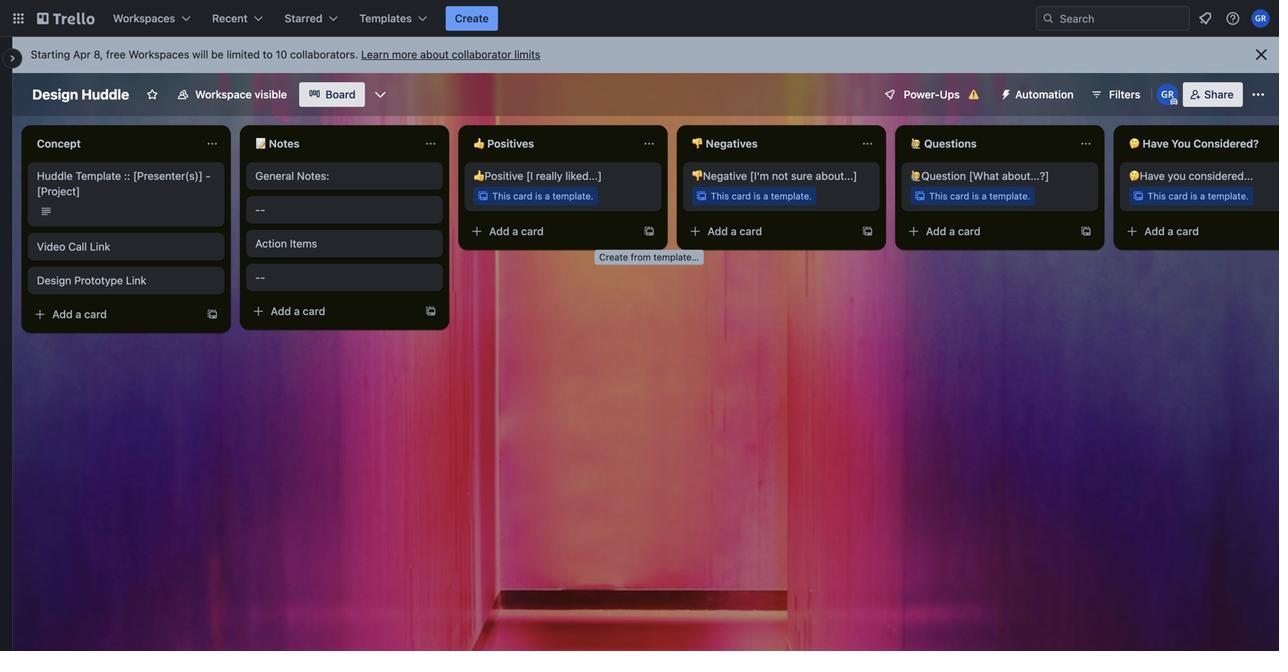 Task type: locate. For each thing, give the bounding box(es) containing it.
create for create
[[455, 12, 489, 25]]

create from template… image for [i add a card button
[[643, 225, 655, 238]]

1 horizontal spatial create
[[599, 252, 628, 263]]

design huddle
[[32, 86, 129, 103]]

0 notifications image
[[1196, 9, 1215, 28]]

template. down "🙋question [what about...?]" 'link'
[[990, 191, 1031, 202]]

add down 🙋question
[[926, 225, 947, 238]]

-
[[206, 170, 211, 182], [255, 203, 260, 216], [260, 203, 265, 216], [255, 271, 260, 284], [260, 271, 265, 284]]

huddle up [project]
[[37, 170, 73, 182]]

this down 👎negative
[[711, 191, 729, 202]]

template. for really
[[553, 191, 594, 202]]

a
[[545, 191, 550, 202], [763, 191, 769, 202], [982, 191, 987, 202], [1200, 191, 1205, 202], [512, 225, 518, 238], [731, 225, 737, 238], [949, 225, 955, 238], [1168, 225, 1174, 238], [294, 305, 300, 318], [75, 308, 81, 321]]

design prototype link link
[[37, 273, 215, 288]]

template. down 👎negative [i'm not sure about...] link
[[771, 191, 812, 202]]

ups
[[940, 88, 960, 101]]

design inside text box
[[32, 86, 78, 103]]

template…
[[654, 252, 699, 263]]

create from template… image for add a card button under design prototype link link
[[206, 308, 218, 321]]

add a card for notes:
[[271, 305, 325, 318]]

1 vertical spatial create from template… image
[[206, 308, 218, 321]]

template.
[[553, 191, 594, 202], [771, 191, 812, 202], [990, 191, 1031, 202], [1208, 191, 1249, 202]]

::
[[124, 170, 130, 182]]

from
[[631, 252, 651, 263]]

sm image
[[994, 82, 1015, 104]]

0 vertical spatial huddle
[[81, 86, 129, 103]]

is down [i'm on the top
[[754, 191, 761, 202]]

1 horizontal spatial huddle
[[81, 86, 129, 103]]

is
[[535, 191, 542, 202], [754, 191, 761, 202], [972, 191, 979, 202], [1191, 191, 1198, 202]]

add
[[489, 225, 510, 238], [708, 225, 728, 238], [926, 225, 947, 238], [1145, 225, 1165, 238], [271, 305, 291, 318], [52, 308, 73, 321]]

add a card button down 🤔have you considered... link
[[1120, 219, 1279, 244]]

🤔have you considered...
[[1129, 170, 1253, 182]]

this down "🤔have"
[[1148, 191, 1166, 202]]

- inside the 'huddle template :: [presenter(s)] - [project]'
[[206, 170, 211, 182]]

1 -- from the top
[[255, 203, 265, 216]]

a down you
[[1168, 225, 1174, 238]]

0 vertical spatial --
[[255, 203, 265, 216]]

add a card button for [i
[[465, 219, 634, 244]]

1 template. from the left
[[553, 191, 594, 202]]

add down 👎negative
[[708, 225, 728, 238]]

0 vertical spatial design
[[32, 86, 78, 103]]

3 this card is a template. from the left
[[929, 191, 1031, 202]]

add down 👍positive
[[489, 225, 510, 238]]

3 is from the left
[[972, 191, 979, 202]]

open information menu image
[[1225, 11, 1241, 26]]

add a card down 'items'
[[271, 305, 325, 318]]

[presenter(s)]
[[133, 170, 203, 182]]

share
[[1205, 88, 1234, 101]]

-- link
[[255, 202, 434, 218], [255, 270, 434, 285]]

this down 🙋question
[[929, 191, 948, 202]]

-- up action at the left
[[255, 203, 265, 216]]

this down 👍positive
[[492, 191, 511, 202]]

🤔have you considered... link
[[1129, 168, 1279, 184]]

add a card down 👎negative
[[708, 225, 762, 238]]

0 vertical spatial create from template… image
[[643, 225, 655, 238]]

create up collaborator
[[455, 12, 489, 25]]

is down the 👍positive [i really liked...] at the top left of the page
[[535, 191, 542, 202]]

create left from
[[599, 252, 628, 263]]

2 this card is a template. from the left
[[711, 191, 812, 202]]

add a card down 🙋question
[[926, 225, 981, 238]]

create from template… image
[[862, 225, 874, 238], [1080, 225, 1092, 238], [425, 305, 437, 318]]

a down really
[[545, 191, 550, 202]]

2 horizontal spatial create from template… image
[[1080, 225, 1092, 238]]

add a card button down action items link
[[246, 299, 415, 324]]

design down video
[[37, 274, 71, 287]]

not
[[772, 170, 788, 182]]

-- for second -- link from the bottom of the page
[[255, 203, 265, 216]]

template. down 👍positive [i really liked...] link at top
[[553, 191, 594, 202]]

this card is a template. for [i'm
[[711, 191, 812, 202]]

3 template. from the left
[[990, 191, 1031, 202]]

add down "🤔have"
[[1145, 225, 1165, 238]]

add a card for [what
[[926, 225, 981, 238]]

add a card button down the 👎negative [i'm not sure about...]
[[683, 219, 852, 244]]

this card is a template.
[[492, 191, 594, 202], [711, 191, 812, 202], [929, 191, 1031, 202], [1148, 191, 1249, 202]]

link right call
[[90, 240, 110, 253]]

2 -- from the top
[[255, 271, 265, 284]]

general
[[255, 170, 294, 182]]

filters button
[[1086, 82, 1145, 107]]

general notes: link
[[255, 168, 434, 184]]

1 horizontal spatial create from template… image
[[862, 225, 874, 238]]

will
[[192, 48, 208, 61]]

is for you
[[1191, 191, 1198, 202]]

workspace visible button
[[168, 82, 296, 107]]

add a card down [i
[[489, 225, 544, 238]]

4 this from the left
[[1148, 191, 1166, 202]]

[project]
[[37, 185, 80, 198]]

link
[[90, 240, 110, 253], [126, 274, 146, 287]]

link down 'video call link' link
[[126, 274, 146, 287]]

template. for not
[[771, 191, 812, 202]]

design prototype link
[[37, 274, 146, 287]]

create inside create button
[[455, 12, 489, 25]]

board
[[326, 88, 356, 101]]

starting
[[31, 48, 70, 61]]

0 horizontal spatial huddle
[[37, 170, 73, 182]]

Board name text field
[[25, 82, 137, 107]]

card
[[513, 191, 533, 202], [732, 191, 751, 202], [950, 191, 970, 202], [1169, 191, 1188, 202], [521, 225, 544, 238], [740, 225, 762, 238], [958, 225, 981, 238], [1177, 225, 1199, 238], [303, 305, 325, 318], [84, 308, 107, 321]]

3 this from the left
[[929, 191, 948, 202]]

0 vertical spatial -- link
[[255, 202, 434, 218]]

apr
[[73, 48, 91, 61]]

create from template… image for not
[[862, 225, 874, 238]]

--
[[255, 203, 265, 216], [255, 271, 265, 284]]

this card is a template. down the 👍positive [i really liked...] at the top left of the page
[[492, 191, 594, 202]]

design down starting
[[32, 86, 78, 103]]

[what
[[969, 170, 999, 182]]

workspace visible
[[195, 88, 287, 101]]

more
[[392, 48, 417, 61]]

1 horizontal spatial link
[[126, 274, 146, 287]]

1 vertical spatial -- link
[[255, 270, 434, 285]]

0 horizontal spatial create from template… image
[[206, 308, 218, 321]]

4 template. from the left
[[1208, 191, 1249, 202]]

design
[[32, 86, 78, 103], [37, 274, 71, 287]]

add a card
[[489, 225, 544, 238], [708, 225, 762, 238], [926, 225, 981, 238], [1145, 225, 1199, 238], [271, 305, 325, 318], [52, 308, 107, 321]]

1 this card is a template. from the left
[[492, 191, 594, 202]]

create
[[455, 12, 489, 25], [599, 252, 628, 263]]

action items link
[[255, 236, 434, 252]]

template. for about...?]
[[990, 191, 1031, 202]]

a down the [what
[[982, 191, 987, 202]]

👍positive [i really liked...]
[[474, 170, 602, 182]]

link inside 'video call link' link
[[90, 240, 110, 253]]

primary element
[[0, 0, 1279, 37]]

1 vertical spatial link
[[126, 274, 146, 287]]

limits
[[514, 48, 541, 61]]

is for [what
[[972, 191, 979, 202]]

add for general notes:
[[271, 305, 291, 318]]

2 is from the left
[[754, 191, 761, 202]]

create from template…
[[599, 252, 699, 263]]

🤔have
[[1129, 170, 1165, 182]]

-- link down action items link
[[255, 270, 434, 285]]

create from template… image for about...?]
[[1080, 225, 1092, 238]]

1 vertical spatial design
[[37, 274, 71, 287]]

add a card for [i
[[489, 225, 544, 238]]

collaborators.
[[290, 48, 358, 61]]

add a card button down the [what
[[902, 219, 1071, 244]]

this card is a template. down 🙋question [what about...?]
[[929, 191, 1031, 202]]

a down [i'm on the top
[[763, 191, 769, 202]]

template. down considered...
[[1208, 191, 1249, 202]]

collaborator
[[452, 48, 511, 61]]

huddle down 8,
[[81, 86, 129, 103]]

filters
[[1109, 88, 1141, 101]]

add a card button
[[465, 219, 634, 244], [683, 219, 852, 244], [902, 219, 1071, 244], [1120, 219, 1279, 244], [246, 299, 415, 324], [28, 302, 197, 327]]

2 this from the left
[[711, 191, 729, 202]]

show menu image
[[1251, 87, 1266, 102]]

automation
[[1015, 88, 1074, 101]]

this card is a template. down [i'm on the top
[[711, 191, 812, 202]]

1 vertical spatial create
[[599, 252, 628, 263]]

is down 🙋question [what about...?]
[[972, 191, 979, 202]]

-- link down general notes: link
[[255, 202, 434, 218]]

huddle
[[81, 86, 129, 103], [37, 170, 73, 182]]

0 vertical spatial create
[[455, 12, 489, 25]]

action items
[[255, 237, 317, 250]]

really
[[536, 170, 563, 182]]

this card is a template. down 🤔have you considered... link
[[1148, 191, 1249, 202]]

add down action items on the top of page
[[271, 305, 291, 318]]

free
[[106, 48, 126, 61]]

2 template. from the left
[[771, 191, 812, 202]]

1 -- link from the top
[[255, 202, 434, 218]]

customize views image
[[373, 87, 388, 102]]

limited
[[227, 48, 260, 61]]

is down 🤔have you considered...
[[1191, 191, 1198, 202]]

👎negative [i'm not sure about...] link
[[692, 168, 871, 184]]

video call link link
[[37, 239, 215, 255]]

add a card button down really
[[465, 219, 634, 244]]

0 horizontal spatial link
[[90, 240, 110, 253]]

4 this card is a template. from the left
[[1148, 191, 1249, 202]]

automation button
[[994, 82, 1083, 107]]

create from template… image
[[643, 225, 655, 238], [206, 308, 218, 321]]

this
[[492, 191, 511, 202], [711, 191, 729, 202], [929, 191, 948, 202], [1148, 191, 1166, 202]]

1 is from the left
[[535, 191, 542, 202]]

1 vertical spatial huddle
[[37, 170, 73, 182]]

1 horizontal spatial create from template… image
[[643, 225, 655, 238]]

add for 🙋question [what about...?]
[[926, 225, 947, 238]]

link inside design prototype link link
[[126, 274, 146, 287]]

1 vertical spatial --
[[255, 271, 265, 284]]

power-ups
[[904, 88, 960, 101]]

template. for considered...
[[1208, 191, 1249, 202]]

1 this from the left
[[492, 191, 511, 202]]

-- for first -- link from the bottom
[[255, 271, 265, 284]]

add a card button for [i'm
[[683, 219, 852, 244]]

4 is from the left
[[1191, 191, 1198, 202]]

-- down action at the left
[[255, 271, 265, 284]]

greg robinson (gregrobinson96) image
[[1252, 9, 1270, 28]]

huddle inside text box
[[81, 86, 129, 103]]

this for 👎negative
[[711, 191, 729, 202]]

template
[[76, 170, 121, 182]]

create inside 'create from template…' 'tooltip'
[[599, 252, 628, 263]]

0 vertical spatial link
[[90, 240, 110, 253]]

0 horizontal spatial create
[[455, 12, 489, 25]]



Task type: describe. For each thing, give the bounding box(es) containing it.
🙋question
[[911, 170, 966, 182]]

sure
[[791, 170, 813, 182]]

add down design prototype link
[[52, 308, 73, 321]]

power-ups button
[[873, 82, 991, 107]]

prototype
[[74, 274, 123, 287]]

board link
[[299, 82, 365, 107]]

workspaces
[[129, 48, 189, 61]]

link for design prototype link
[[126, 274, 146, 287]]

call
[[68, 240, 87, 253]]

you
[[1168, 170, 1186, 182]]

about
[[420, 48, 449, 61]]

huddle template :: [presenter(s)] - [project]
[[37, 170, 211, 198]]

be
[[211, 48, 224, 61]]

power-
[[904, 88, 940, 101]]

huddle template :: [presenter(s)] - [project] link
[[37, 168, 215, 199]]

👎negative
[[692, 170, 747, 182]]

2 -- link from the top
[[255, 270, 434, 285]]

learn
[[361, 48, 389, 61]]

0 horizontal spatial create from template… image
[[425, 305, 437, 318]]

share button
[[1183, 82, 1243, 107]]

search image
[[1042, 12, 1055, 25]]

design for design prototype link
[[37, 274, 71, 287]]

this for 🤔have
[[1148, 191, 1166, 202]]

a down design prototype link
[[75, 308, 81, 321]]

add a card down you
[[1145, 225, 1199, 238]]

link for video call link
[[90, 240, 110, 253]]

👍positive [i really liked...] link
[[474, 168, 652, 184]]

about...]
[[816, 170, 858, 182]]

add for 👍positive [i really liked...]
[[489, 225, 510, 238]]

create button
[[446, 6, 498, 31]]

a down 👍positive
[[512, 225, 518, 238]]

add a card for [i'm
[[708, 225, 762, 238]]

[i'm
[[750, 170, 769, 182]]

this for 🙋question
[[929, 191, 948, 202]]

video call link
[[37, 240, 110, 253]]

this card is a template. for [i
[[492, 191, 594, 202]]

star or unstar board image
[[146, 88, 158, 101]]

a down 👎negative
[[731, 225, 737, 238]]

this for 👍positive
[[492, 191, 511, 202]]

notes:
[[297, 170, 329, 182]]

👍positive
[[474, 170, 523, 182]]

add a card button for [what
[[902, 219, 1071, 244]]

action
[[255, 237, 287, 250]]

a down 🤔have you considered... link
[[1200, 191, 1205, 202]]

learn more about collaborator limits link
[[361, 48, 541, 61]]

general notes:
[[255, 170, 329, 182]]

add a card down design prototype link
[[52, 308, 107, 321]]

considered...
[[1189, 170, 1253, 182]]

liked...]
[[566, 170, 602, 182]]

10
[[276, 48, 287, 61]]

design for design huddle
[[32, 86, 78, 103]]

items
[[290, 237, 317, 250]]

a down 'items'
[[294, 305, 300, 318]]

huddle inside the 'huddle template :: [presenter(s)] - [project]'
[[37, 170, 73, 182]]

starting apr 8, free workspaces will be limited to 10 collaborators. learn more about collaborator limits
[[31, 48, 541, 61]]

add a card button for notes:
[[246, 299, 415, 324]]

🙋question [what about...?] link
[[911, 168, 1089, 184]]

create from template… tooltip
[[595, 250, 704, 265]]

👎negative [i'm not sure about...]
[[692, 170, 858, 182]]

is for [i'm
[[754, 191, 761, 202]]

a down 🙋question
[[949, 225, 955, 238]]

is for [i
[[535, 191, 542, 202]]

about...?]
[[1002, 170, 1049, 182]]

Search field
[[1055, 7, 1189, 30]]

add a card button down design prototype link link
[[28, 302, 197, 327]]

[i
[[526, 170, 533, 182]]

video
[[37, 240, 65, 253]]

this card is a template. for you
[[1148, 191, 1249, 202]]

add for 👎negative [i'm not sure about...]
[[708, 225, 728, 238]]

create for create from template…
[[599, 252, 628, 263]]

🙋question [what about...?]
[[911, 170, 1049, 182]]

greg robinson (gregrobinson96) image
[[1157, 84, 1178, 105]]

workspace
[[195, 88, 252, 101]]

this card is a template. for [what
[[929, 191, 1031, 202]]

visible
[[255, 88, 287, 101]]

8,
[[94, 48, 103, 61]]

to
[[263, 48, 273, 61]]



Task type: vqa. For each thing, say whether or not it's contained in the screenshot.
Try
no



